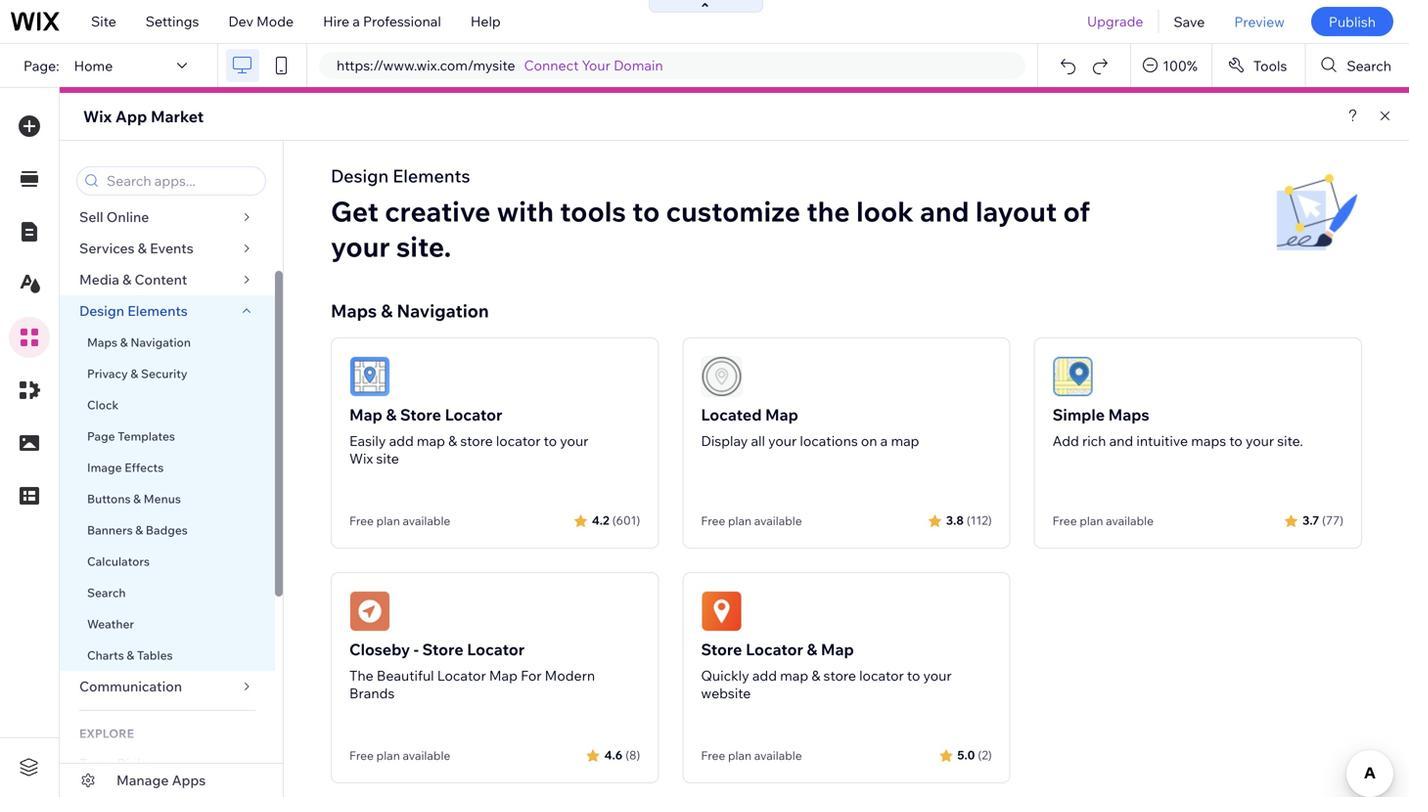 Task type: vqa. For each thing, say whether or not it's contained in the screenshot.
switch associated with Overlay a color
no



Task type: describe. For each thing, give the bounding box(es) containing it.
explore
[[79, 727, 134, 742]]

preview button
[[1220, 0, 1300, 43]]

(2)
[[978, 748, 992, 763]]

store for -
[[422, 640, 464, 660]]

upgrade
[[1088, 13, 1144, 30]]

map & store locator easily add map & store locator to your wix site
[[350, 405, 589, 467]]

closeby - store locator logo image
[[350, 591, 391, 632]]

to inside simple maps add rich and intuitive maps to your site.
[[1230, 433, 1243, 450]]

search inside search button
[[1347, 57, 1392, 74]]

tools
[[1254, 57, 1288, 74]]

to inside design elements get creative with tools to customize the look and layout of your site.
[[633, 194, 660, 229]]

https://www.wix.com/mysite connect your domain
[[337, 57, 663, 74]]

manage apps
[[117, 772, 206, 790]]

add for &
[[389, 433, 414, 450]]

media & content
[[79, 271, 187, 288]]

1 horizontal spatial navigation
[[397, 300, 489, 322]]

creative
[[385, 194, 491, 229]]

5.0 (2)
[[958, 748, 992, 763]]

effects
[[125, 461, 164, 475]]

weather link
[[60, 609, 275, 640]]

store locator & map logo image
[[701, 591, 742, 632]]

charts & tables link
[[60, 640, 275, 672]]

your inside map & store locator easily add map & store locator to your wix site
[[560, 433, 589, 450]]

located
[[701, 405, 762, 425]]

simple
[[1053, 405, 1105, 425]]

https://www.wix.com/mysite
[[337, 57, 515, 74]]

site. inside simple maps add rich and intuitive maps to your site.
[[1278, 433, 1304, 450]]

maps
[[1192, 433, 1227, 450]]

plan for simple
[[1080, 514, 1104, 529]]

manage apps button
[[60, 765, 283, 798]]

& inside media & content link
[[123, 271, 132, 288]]

site
[[91, 13, 116, 30]]

privacy
[[87, 367, 128, 381]]

services & events
[[79, 240, 194, 257]]

1 horizontal spatial maps & navigation
[[331, 300, 489, 322]]

professional
[[363, 13, 441, 30]]

image
[[87, 461, 122, 475]]

simple maps add rich and intuitive maps to your site.
[[1053, 405, 1304, 450]]

0 horizontal spatial wix
[[83, 107, 112, 126]]

privacy & security
[[87, 367, 188, 381]]

badges
[[146, 523, 188, 538]]

tools
[[560, 194, 626, 229]]

available for maps
[[1106, 514, 1154, 529]]

connect
[[524, 57, 579, 74]]

all
[[751, 433, 766, 450]]

site. inside design elements get creative with tools to customize the look and layout of your site.
[[396, 230, 452, 264]]

(112)
[[967, 513, 992, 528]]

manage
[[117, 772, 169, 790]]

apps
[[172, 772, 206, 790]]

locator inside map & store locator easily add map & store locator to your wix site
[[445, 405, 503, 425]]

site
[[376, 450, 399, 467]]

security
[[141, 367, 188, 381]]

the
[[350, 668, 374, 685]]

0 vertical spatial a
[[353, 13, 360, 30]]

free plan available for &
[[350, 514, 451, 529]]

media & content link
[[60, 264, 275, 296]]

3.8
[[947, 513, 964, 528]]

rich
[[1083, 433, 1107, 450]]

(77)
[[1323, 513, 1344, 528]]

free for located map
[[701, 514, 726, 529]]

map for map
[[780, 668, 809, 685]]

events
[[150, 240, 194, 257]]

and inside simple maps add rich and intuitive maps to your site.
[[1110, 433, 1134, 450]]

4.6
[[605, 748, 623, 763]]

3.8 (112)
[[947, 513, 992, 528]]

free plan available for locator
[[701, 749, 802, 764]]

tables
[[137, 649, 173, 663]]

banners & badges link
[[60, 515, 275, 546]]

& inside privacy & security "link"
[[131, 367, 138, 381]]

free plan available for map
[[701, 514, 802, 529]]

free for store locator & map
[[701, 749, 726, 764]]

wix app market
[[83, 107, 204, 126]]

banners
[[87, 523, 133, 538]]

beautiful
[[377, 668, 434, 685]]

(8)
[[626, 748, 641, 763]]

plan for store
[[728, 749, 752, 764]]

and inside design elements get creative with tools to customize the look and layout of your site.
[[920, 194, 970, 229]]

elements for design elements get creative with tools to customize the look and layout of your site.
[[393, 165, 470, 187]]

simple maps logo image
[[1053, 356, 1094, 397]]

store for store locator & map
[[824, 668, 857, 685]]

add
[[1053, 433, 1080, 450]]

services
[[79, 240, 135, 257]]

settings
[[146, 13, 199, 30]]

hire a professional
[[323, 13, 441, 30]]

design for design elements get creative with tools to customize the look and layout of your site.
[[331, 165, 389, 187]]

calculators link
[[60, 546, 275, 578]]

buttons & menus link
[[60, 484, 275, 515]]

free for map & store locator
[[350, 514, 374, 529]]

media
[[79, 271, 119, 288]]

picks
[[117, 756, 151, 773]]

for
[[521, 668, 542, 685]]

mode
[[257, 13, 294, 30]]

available for map
[[755, 514, 802, 529]]

map inside located map display all your locations on a map
[[766, 405, 799, 425]]

quickly
[[701, 668, 750, 685]]

dev mode
[[229, 13, 294, 30]]

services & events link
[[60, 233, 275, 264]]

store inside store locator & map quickly add map & store locator to your website
[[701, 640, 743, 660]]

wix inside map & store locator easily add map & store locator to your wix site
[[350, 450, 373, 467]]

maps inside simple maps add rich and intuitive maps to your site.
[[1109, 405, 1150, 425]]

clock link
[[60, 390, 275, 421]]

brands
[[350, 685, 395, 702]]

4.2
[[592, 513, 610, 528]]

sell online link
[[60, 202, 275, 233]]

privacy & security link
[[60, 358, 275, 390]]



Task type: locate. For each thing, give the bounding box(es) containing it.
easily
[[350, 433, 386, 450]]

store inside map & store locator easily add map & store locator to your wix site
[[400, 405, 442, 425]]

map inside closeby - store locator the beautiful locator map for modern brands
[[489, 668, 518, 685]]

sell online
[[79, 209, 149, 226]]

1 vertical spatial a
[[881, 433, 888, 450]]

and right rich
[[1110, 433, 1134, 450]]

your inside design elements get creative with tools to customize the look and layout of your site.
[[331, 230, 390, 264]]

preview
[[1235, 13, 1285, 30]]

available
[[403, 514, 451, 529], [755, 514, 802, 529], [1106, 514, 1154, 529], [403, 749, 451, 764], [755, 749, 802, 764]]

domain
[[614, 57, 663, 74]]

0 horizontal spatial map
[[417, 433, 445, 450]]

0 horizontal spatial add
[[389, 433, 414, 450]]

& inside banners & badges link
[[135, 523, 143, 538]]

map right on
[[891, 433, 920, 450]]

templates
[[118, 429, 175, 444]]

maps & navigation
[[331, 300, 489, 322], [87, 335, 191, 350]]

store for &
[[400, 405, 442, 425]]

1 vertical spatial maps & navigation
[[87, 335, 191, 350]]

a right on
[[881, 433, 888, 450]]

0 horizontal spatial design
[[79, 303, 124, 320]]

free down display at bottom
[[701, 514, 726, 529]]

2 horizontal spatial map
[[891, 433, 920, 450]]

maps up the "map & store locator logo"
[[331, 300, 377, 322]]

customize
[[666, 194, 801, 229]]

intuitive
[[1137, 433, 1189, 450]]

help
[[471, 13, 501, 30]]

your
[[582, 57, 611, 74]]

wix down easily
[[350, 450, 373, 467]]

locator for map & store locator
[[496, 433, 541, 450]]

1 horizontal spatial elements
[[393, 165, 470, 187]]

0 horizontal spatial store
[[460, 433, 493, 450]]

team picks
[[79, 756, 151, 773]]

online
[[107, 209, 149, 226]]

free plan available down brands
[[350, 749, 451, 764]]

& inside charts & tables link
[[127, 649, 134, 663]]

get
[[331, 194, 379, 229]]

(601)
[[613, 513, 641, 528]]

display
[[701, 433, 748, 450]]

layout
[[976, 194, 1058, 229]]

add right quickly
[[753, 668, 777, 685]]

0 vertical spatial search
[[1347, 57, 1392, 74]]

search button
[[1306, 44, 1410, 87]]

0 vertical spatial navigation
[[397, 300, 489, 322]]

free down the 'website'
[[701, 749, 726, 764]]

search down the publish button
[[1347, 57, 1392, 74]]

0 horizontal spatial maps
[[87, 335, 118, 350]]

available down all
[[755, 514, 802, 529]]

with
[[497, 194, 554, 229]]

0 horizontal spatial a
[[353, 13, 360, 30]]

1 horizontal spatial a
[[881, 433, 888, 450]]

closeby
[[350, 640, 410, 660]]

0 horizontal spatial and
[[920, 194, 970, 229]]

3.7
[[1303, 513, 1320, 528]]

map right easily
[[417, 433, 445, 450]]

available down store locator & map quickly add map & store locator to your website
[[755, 749, 802, 764]]

0 vertical spatial and
[[920, 194, 970, 229]]

map inside map & store locator easily add map & store locator to your wix site
[[417, 433, 445, 450]]

map inside store locator & map quickly add map & store locator to your website
[[821, 640, 854, 660]]

available down map & store locator easily add map & store locator to your wix site
[[403, 514, 451, 529]]

elements up creative
[[393, 165, 470, 187]]

2 horizontal spatial maps
[[1109, 405, 1150, 425]]

free plan available for maps
[[1053, 514, 1154, 529]]

locator inside store locator & map quickly add map & store locator to your website
[[746, 640, 804, 660]]

0 vertical spatial maps
[[331, 300, 377, 322]]

maps
[[331, 300, 377, 322], [87, 335, 118, 350], [1109, 405, 1150, 425]]

plan down the 'website'
[[728, 749, 752, 764]]

store locator & map quickly add map & store locator to your website
[[701, 640, 952, 702]]

navigation
[[397, 300, 489, 322], [131, 335, 191, 350]]

0 vertical spatial add
[[389, 433, 414, 450]]

elements inside design elements get creative with tools to customize the look and layout of your site.
[[393, 165, 470, 187]]

and right look
[[920, 194, 970, 229]]

1 vertical spatial maps
[[87, 335, 118, 350]]

team
[[79, 756, 114, 773]]

0 vertical spatial maps & navigation
[[331, 300, 489, 322]]

free plan available down site
[[350, 514, 451, 529]]

available for locator
[[755, 749, 802, 764]]

tools button
[[1213, 44, 1305, 87]]

free down add
[[1053, 514, 1078, 529]]

save button
[[1160, 0, 1220, 43]]

free plan available down rich
[[1053, 514, 1154, 529]]

map right quickly
[[780, 668, 809, 685]]

located map display all your locations on a map
[[701, 405, 920, 450]]

add for locator
[[753, 668, 777, 685]]

your inside located map display all your locations on a map
[[769, 433, 797, 450]]

locator inside store locator & map quickly add map & store locator to your website
[[860, 668, 904, 685]]

plan down site
[[377, 514, 400, 529]]

site. right 'maps'
[[1278, 433, 1304, 450]]

available for &
[[403, 514, 451, 529]]

modern
[[545, 668, 595, 685]]

1 vertical spatial wix
[[350, 450, 373, 467]]

calculators
[[87, 555, 150, 569]]

maps up the intuitive
[[1109, 405, 1150, 425]]

image effects link
[[60, 452, 275, 484]]

plan down display at bottom
[[728, 514, 752, 529]]

available down the intuitive
[[1106, 514, 1154, 529]]

add up site
[[389, 433, 414, 450]]

1 vertical spatial navigation
[[131, 335, 191, 350]]

free plan available for -
[[350, 749, 451, 764]]

maps & navigation up the "map & store locator logo"
[[331, 300, 489, 322]]

search inside search link
[[87, 586, 126, 601]]

a inside located map display all your locations on a map
[[881, 433, 888, 450]]

maps & navigation link
[[60, 327, 275, 358]]

store for map & store locator
[[460, 433, 493, 450]]

wix left app
[[83, 107, 112, 126]]

3.7 (77)
[[1303, 513, 1344, 528]]

2 vertical spatial maps
[[1109, 405, 1150, 425]]

add inside map & store locator easily add map & store locator to your wix site
[[389, 433, 414, 450]]

0 vertical spatial wix
[[83, 107, 112, 126]]

0 horizontal spatial elements
[[127, 303, 188, 320]]

maps & navigation up privacy & security
[[87, 335, 191, 350]]

1 horizontal spatial maps
[[331, 300, 377, 322]]

store inside map & store locator easily add map & store locator to your wix site
[[460, 433, 493, 450]]

search
[[1347, 57, 1392, 74], [87, 586, 126, 601]]

page
[[87, 429, 115, 444]]

locations
[[800, 433, 858, 450]]

0 vertical spatial design
[[331, 165, 389, 187]]

locator for store locator & map
[[860, 668, 904, 685]]

plan down brands
[[377, 749, 400, 764]]

located map logo image
[[701, 356, 742, 397]]

search up weather
[[87, 586, 126, 601]]

design elements
[[79, 303, 188, 320]]

1 horizontal spatial add
[[753, 668, 777, 685]]

plan down rich
[[1080, 514, 1104, 529]]

content
[[135, 271, 187, 288]]

1 vertical spatial add
[[753, 668, 777, 685]]

0 horizontal spatial locator
[[496, 433, 541, 450]]

design elements get creative with tools to customize the look and layout of your site.
[[331, 165, 1091, 264]]

map inside located map display all your locations on a map
[[891, 433, 920, 450]]

1 horizontal spatial map
[[780, 668, 809, 685]]

1 vertical spatial search
[[87, 586, 126, 601]]

design elements link
[[60, 296, 275, 327]]

0 horizontal spatial maps & navigation
[[87, 335, 191, 350]]

free for simple maps
[[1053, 514, 1078, 529]]

free down easily
[[350, 514, 374, 529]]

search link
[[60, 578, 275, 609]]

available for -
[[403, 749, 451, 764]]

to inside map & store locator easily add map & store locator to your wix site
[[544, 433, 557, 450]]

plan for located
[[728, 514, 752, 529]]

free for closeby - store locator
[[350, 749, 374, 764]]

free
[[350, 514, 374, 529], [701, 514, 726, 529], [1053, 514, 1078, 529], [350, 749, 374, 764], [701, 749, 726, 764]]

site.
[[396, 230, 452, 264], [1278, 433, 1304, 450]]

1 horizontal spatial locator
[[860, 668, 904, 685]]

hire
[[323, 13, 350, 30]]

locator
[[496, 433, 541, 450], [860, 668, 904, 685]]

100% button
[[1132, 44, 1212, 87]]

1 horizontal spatial site.
[[1278, 433, 1304, 450]]

1 horizontal spatial search
[[1347, 57, 1392, 74]]

publish
[[1329, 13, 1377, 30]]

image effects
[[87, 461, 164, 475]]

map for locator
[[417, 433, 445, 450]]

design inside design elements get creative with tools to customize the look and layout of your site.
[[331, 165, 389, 187]]

weather
[[87, 617, 134, 632]]

1 vertical spatial and
[[1110, 433, 1134, 450]]

your inside simple maps add rich and intuitive maps to your site.
[[1246, 433, 1275, 450]]

1 horizontal spatial wix
[[350, 450, 373, 467]]

0 vertical spatial site.
[[396, 230, 452, 264]]

buttons & menus
[[87, 492, 181, 507]]

map inside map & store locator easily add map & store locator to your wix site
[[350, 405, 383, 425]]

plan for map
[[377, 514, 400, 529]]

1 vertical spatial store
[[824, 668, 857, 685]]

a
[[353, 13, 360, 30], [881, 433, 888, 450]]

free plan available down all
[[701, 514, 802, 529]]

closeby - store locator the beautiful locator map for modern brands
[[350, 640, 595, 702]]

map & store locator logo image
[[350, 356, 391, 397]]

design
[[331, 165, 389, 187], [79, 303, 124, 320]]

add inside store locator & map quickly add map & store locator to your website
[[753, 668, 777, 685]]

design up get
[[331, 165, 389, 187]]

design down media
[[79, 303, 124, 320]]

your inside store locator & map quickly add map & store locator to your website
[[924, 668, 952, 685]]

buttons
[[87, 492, 131, 507]]

plan for closeby
[[377, 749, 400, 764]]

locator inside map & store locator easily add map & store locator to your wix site
[[496, 433, 541, 450]]

& inside the maps & navigation link
[[120, 335, 128, 350]]

to inside store locator & map quickly add map & store locator to your website
[[907, 668, 921, 685]]

map inside store locator & map quickly add map & store locator to your website
[[780, 668, 809, 685]]

site. down creative
[[396, 230, 452, 264]]

wix
[[83, 107, 112, 126], [350, 450, 373, 467]]

add
[[389, 433, 414, 450], [753, 668, 777, 685]]

market
[[151, 107, 204, 126]]

dev
[[229, 13, 254, 30]]

1 horizontal spatial store
[[824, 668, 857, 685]]

elements for design elements
[[127, 303, 188, 320]]

1 vertical spatial design
[[79, 303, 124, 320]]

0 vertical spatial store
[[460, 433, 493, 450]]

design for design elements
[[79, 303, 124, 320]]

free plan available down the 'website'
[[701, 749, 802, 764]]

charts & tables
[[87, 649, 173, 663]]

& inside buttons & menus link
[[133, 492, 141, 507]]

available down beautiful on the left bottom of page
[[403, 749, 451, 764]]

0 vertical spatial elements
[[393, 165, 470, 187]]

1 horizontal spatial design
[[331, 165, 389, 187]]

1 vertical spatial site.
[[1278, 433, 1304, 450]]

5.0
[[958, 748, 975, 763]]

0 horizontal spatial search
[[87, 586, 126, 601]]

& inside services & events link
[[138, 240, 147, 257]]

free down brands
[[350, 749, 374, 764]]

page templates link
[[60, 421, 275, 452]]

maps up privacy at the left top
[[87, 335, 118, 350]]

Search apps... field
[[101, 167, 259, 195]]

menus
[[144, 492, 181, 507]]

0 horizontal spatial navigation
[[131, 335, 191, 350]]

team picks link
[[60, 749, 275, 780]]

app
[[115, 107, 147, 126]]

store inside closeby - store locator the beautiful locator map for modern brands
[[422, 640, 464, 660]]

100%
[[1163, 57, 1198, 74]]

1 horizontal spatial and
[[1110, 433, 1134, 450]]

store inside store locator & map quickly add map & store locator to your website
[[824, 668, 857, 685]]

your
[[331, 230, 390, 264], [560, 433, 589, 450], [769, 433, 797, 450], [1246, 433, 1275, 450], [924, 668, 952, 685]]

to
[[633, 194, 660, 229], [544, 433, 557, 450], [1230, 433, 1243, 450], [907, 668, 921, 685]]

0 horizontal spatial site.
[[396, 230, 452, 264]]

elements down content
[[127, 303, 188, 320]]

0 vertical spatial locator
[[496, 433, 541, 450]]

1 vertical spatial elements
[[127, 303, 188, 320]]

1 vertical spatial locator
[[860, 668, 904, 685]]

a right hire
[[353, 13, 360, 30]]



